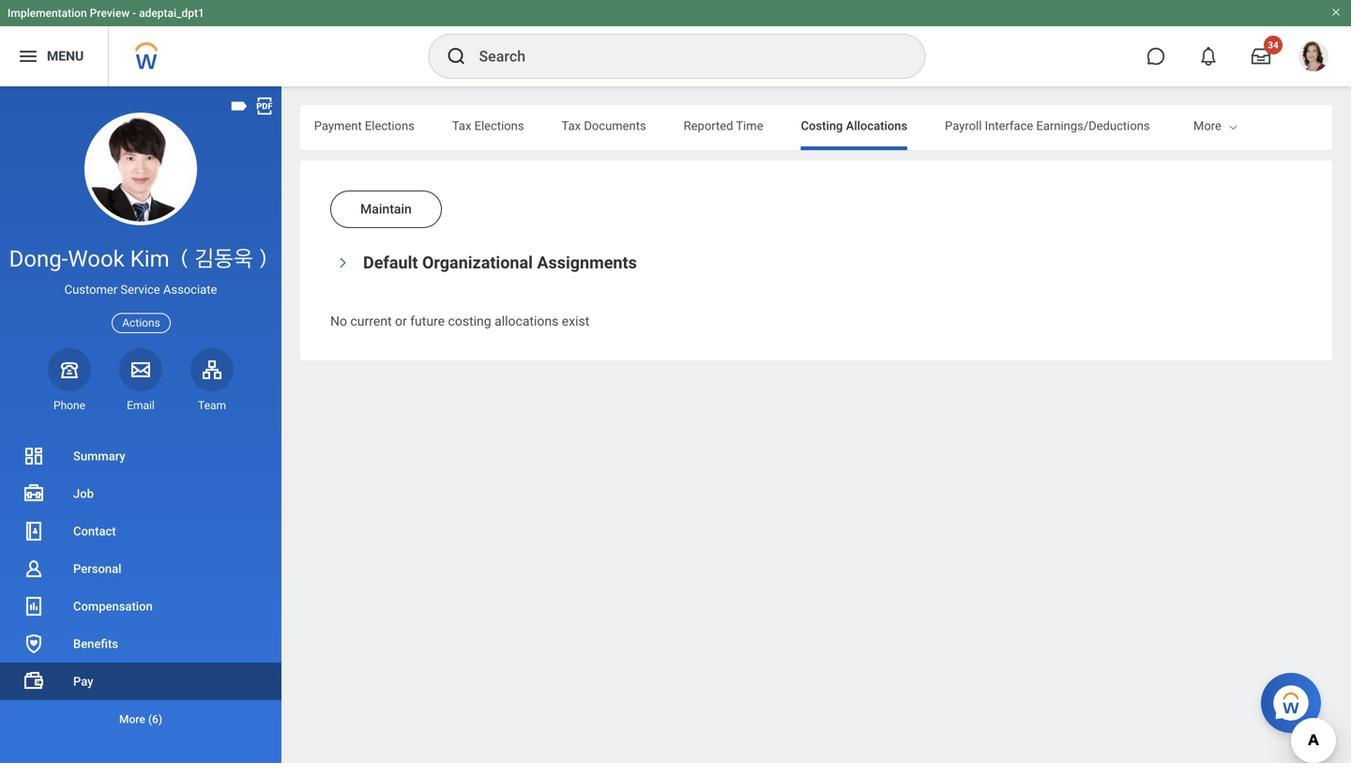 Task type: describe. For each thing, give the bounding box(es) containing it.
email button
[[119, 348, 162, 413]]

menu
[[47, 48, 84, 64]]

summary link
[[0, 437, 282, 475]]

costing
[[801, 119, 843, 133]]

phone dong-wook kim （김동욱） element
[[48, 398, 91, 413]]

payment elections
[[314, 119, 415, 133]]

chevron down image
[[337, 252, 350, 274]]

search image
[[445, 45, 468, 68]]

wook
[[68, 245, 125, 272]]

future
[[410, 314, 445, 329]]

-
[[132, 7, 136, 20]]

team
[[198, 399, 226, 412]]

organizational
[[422, 253, 533, 273]]

(6)
[[148, 713, 162, 726]]

more for more
[[1194, 119, 1222, 133]]

no
[[330, 314, 347, 329]]

interface
[[985, 119, 1034, 133]]

team link
[[191, 348, 234, 413]]

tag image
[[229, 96, 250, 116]]

customer
[[64, 283, 118, 297]]

job link
[[0, 475, 282, 513]]

phone button
[[48, 348, 91, 413]]

34 button
[[1241, 36, 1283, 77]]

pay link
[[0, 663, 282, 700]]

reported
[[684, 119, 733, 133]]

customer service associate
[[64, 283, 217, 297]]

benefits image
[[23, 633, 45, 655]]

summary image
[[23, 445, 45, 467]]

（김동욱）
[[175, 245, 273, 272]]

contact link
[[0, 513, 282, 550]]

contact image
[[23, 520, 45, 543]]

team dong-wook kim （김동욱） element
[[191, 398, 234, 413]]

phone image
[[56, 358, 83, 381]]

maintain button
[[330, 191, 442, 228]]

actions button
[[112, 313, 171, 333]]

adeptai_dpt1
[[139, 7, 204, 20]]

elections for tax elections
[[475, 119, 524, 133]]

profile logan mcneil image
[[1299, 41, 1329, 75]]

email dong-wook kim （김동욱） element
[[119, 398, 162, 413]]

reported time
[[684, 119, 764, 133]]

default
[[363, 253, 418, 273]]

implementation
[[8, 7, 87, 20]]

service
[[121, 283, 160, 297]]

benefits
[[73, 637, 118, 651]]

menu button
[[0, 26, 108, 86]]

tax for tax documents
[[562, 119, 581, 133]]

view team image
[[201, 358, 223, 381]]

no current or future costing allocations exist
[[330, 314, 590, 329]]

compensation image
[[23, 595, 45, 618]]

phone
[[53, 399, 85, 412]]

actions
[[122, 316, 160, 330]]

justify image
[[17, 45, 39, 68]]

time
[[736, 119, 764, 133]]

personal image
[[23, 558, 45, 580]]

default organizational assignments
[[363, 253, 637, 273]]

summary
[[73, 449, 126, 463]]

close environment banner image
[[1331, 7, 1342, 18]]

personal
[[73, 562, 122, 576]]

list containing summary
[[0, 437, 282, 738]]

assignments
[[537, 253, 637, 273]]

personal link
[[0, 550, 282, 588]]

payroll
[[945, 119, 982, 133]]

tax elections
[[452, 119, 524, 133]]



Task type: vqa. For each thing, say whether or not it's contained in the screenshot.
ASSOCIATE
yes



Task type: locate. For each thing, give the bounding box(es) containing it.
default organizational assignments button
[[363, 253, 637, 273]]

allocations
[[846, 119, 908, 133]]

more
[[1194, 119, 1222, 133], [119, 713, 145, 726]]

notifications large image
[[1200, 47, 1218, 66]]

elections for payment elections
[[365, 119, 415, 133]]

more inside dropdown button
[[119, 713, 145, 726]]

costing
[[448, 314, 492, 329]]

0 horizontal spatial more
[[119, 713, 145, 726]]

tax documents
[[562, 119, 646, 133]]

34
[[1268, 39, 1279, 51]]

2 elections from the left
[[475, 119, 524, 133]]

inbox large image
[[1252, 47, 1271, 66]]

documents
[[584, 119, 646, 133]]

1 horizontal spatial elections
[[475, 119, 524, 133]]

mail image
[[130, 358, 152, 381]]

associate
[[163, 283, 217, 297]]

1 tax from the left
[[452, 119, 472, 133]]

elections
[[365, 119, 415, 133], [475, 119, 524, 133]]

or
[[395, 314, 407, 329]]

1 horizontal spatial more
[[1194, 119, 1222, 133]]

compensation
[[73, 599, 153, 613]]

allocations
[[495, 314, 559, 329]]

0 vertical spatial more
[[1194, 119, 1222, 133]]

2 tax from the left
[[562, 119, 581, 133]]

menu banner
[[0, 0, 1352, 86]]

list
[[0, 437, 282, 738]]

view printable version (pdf) image
[[254, 96, 275, 116]]

exist
[[562, 314, 590, 329]]

earnings/deductions
[[1037, 119, 1150, 133]]

costing allocations
[[801, 119, 908, 133]]

tab list
[[0, 105, 1150, 150]]

email
[[127, 399, 155, 412]]

1 horizontal spatial tax
[[562, 119, 581, 133]]

pay
[[73, 674, 93, 689]]

implementation preview -   adeptai_dpt1
[[8, 7, 204, 20]]

navigation pane region
[[0, 86, 282, 763]]

more (6) button
[[0, 708, 282, 731]]

job image
[[23, 482, 45, 505]]

1 elections from the left
[[365, 119, 415, 133]]

more (6)
[[119, 713, 162, 726]]

current
[[351, 314, 392, 329]]

tax for tax elections
[[452, 119, 472, 133]]

more for more (6)
[[119, 713, 145, 726]]

preview
[[90, 7, 130, 20]]

more (6) button
[[0, 700, 282, 738]]

0 horizontal spatial tax
[[452, 119, 472, 133]]

payment
[[314, 119, 362, 133]]

job
[[73, 487, 94, 501]]

kim
[[130, 245, 170, 272]]

dong-
[[9, 245, 68, 272]]

maintain
[[360, 201, 412, 217]]

0 horizontal spatial elections
[[365, 119, 415, 133]]

Search Workday  search field
[[479, 36, 887, 77]]

tax
[[452, 119, 472, 133], [562, 119, 581, 133]]

dong-wook kim （김동욱）
[[9, 245, 273, 272]]

more down notifications large image
[[1194, 119, 1222, 133]]

tax left the documents
[[562, 119, 581, 133]]

tax down search 'image'
[[452, 119, 472, 133]]

compensation link
[[0, 588, 282, 625]]

more left (6)
[[119, 713, 145, 726]]

1 vertical spatial more
[[119, 713, 145, 726]]

contact
[[73, 524, 116, 538]]

benefits link
[[0, 625, 282, 663]]

pay image
[[23, 670, 45, 693]]

payroll interface earnings/deductions
[[945, 119, 1150, 133]]

tab list containing payment elections
[[0, 105, 1150, 150]]



